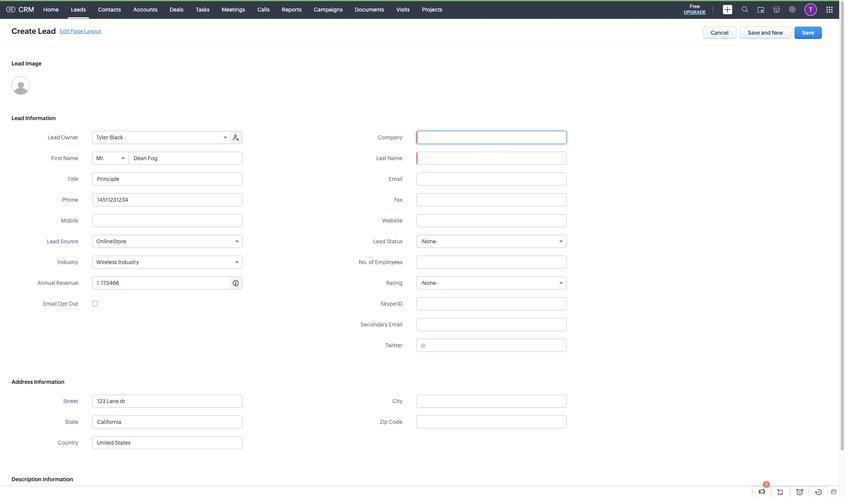 Task type: vqa. For each thing, say whether or not it's contained in the screenshot.
Save to the left
yes



Task type: locate. For each thing, give the bounding box(es) containing it.
0 vertical spatial none-
[[422, 239, 438, 245]]

0 vertical spatial information
[[25, 115, 56, 121]]

lead left status
[[373, 239, 386, 245]]

1 save from the left
[[748, 30, 760, 36]]

none-
[[422, 239, 438, 245], [422, 280, 438, 287]]

lead for lead owner
[[48, 135, 60, 141]]

-None- field
[[417, 235, 567, 248], [417, 277, 567, 290]]

1 none- from the top
[[422, 239, 438, 245]]

1 vertical spatial email
[[43, 301, 57, 307]]

create menu image
[[723, 5, 733, 14]]

leads
[[71, 6, 86, 13]]

save and new button
[[740, 27, 792, 39]]

leads link
[[65, 0, 92, 19]]

contacts
[[98, 6, 121, 13]]

mobile
[[61, 218, 78, 224]]

- right rating
[[421, 280, 422, 287]]

calls
[[258, 6, 270, 13]]

1 -none- field from the top
[[417, 235, 567, 248]]

email for email opt out
[[43, 301, 57, 307]]

code
[[389, 420, 403, 426]]

address
[[12, 380, 33, 386]]

none- for lead status
[[422, 239, 438, 245]]

save
[[748, 30, 760, 36], [802, 30, 815, 36]]

-none-
[[421, 239, 438, 245], [421, 280, 438, 287]]

email left opt
[[43, 301, 57, 307]]

industry up revenue at left bottom
[[57, 260, 78, 266]]

email up fax
[[389, 176, 403, 182]]

home link
[[37, 0, 65, 19]]

None text field
[[417, 132, 567, 144], [129, 152, 242, 165], [92, 173, 243, 186], [417, 173, 567, 186], [92, 194, 243, 207], [417, 214, 567, 228], [417, 256, 567, 269], [101, 277, 242, 290], [417, 319, 567, 332], [92, 395, 243, 408], [92, 416, 243, 429], [417, 132, 567, 144], [129, 152, 242, 165], [92, 173, 243, 186], [417, 173, 567, 186], [92, 194, 243, 207], [417, 214, 567, 228], [417, 256, 567, 269], [101, 277, 242, 290], [417, 319, 567, 332], [92, 395, 243, 408], [92, 416, 243, 429]]

save and new
[[748, 30, 784, 36]]

wireless
[[96, 260, 117, 266]]

2 industry from the left
[[118, 260, 139, 266]]

lead source
[[47, 239, 78, 245]]

2 name from the left
[[388, 155, 403, 162]]

2 vertical spatial information
[[43, 477, 73, 483]]

0 horizontal spatial industry
[[57, 260, 78, 266]]

1 vertical spatial none-
[[422, 280, 438, 287]]

2 -none- field from the top
[[417, 277, 567, 290]]

-none- field for rating
[[417, 277, 567, 290]]

0 horizontal spatial name
[[63, 155, 78, 162]]

1 vertical spatial information
[[34, 380, 64, 386]]

name
[[63, 155, 78, 162], [388, 155, 403, 162]]

- right status
[[421, 239, 422, 245]]

1 -none- from the top
[[421, 239, 438, 245]]

1 horizontal spatial name
[[388, 155, 403, 162]]

1 vertical spatial -none-
[[421, 280, 438, 287]]

free upgrade
[[684, 3, 706, 15]]

company
[[378, 135, 403, 141]]

annual
[[38, 280, 55, 287]]

0 vertical spatial -none-
[[421, 239, 438, 245]]

search image
[[742, 6, 749, 13]]

lead left image
[[12, 61, 24, 67]]

campaigns link
[[308, 0, 349, 19]]

save inside button
[[748, 30, 760, 36]]

home
[[43, 6, 59, 13]]

information for lead information
[[25, 115, 56, 121]]

0 vertical spatial -
[[421, 239, 422, 245]]

2 none- from the top
[[422, 280, 438, 287]]

calls link
[[251, 0, 276, 19]]

1 vertical spatial -none- field
[[417, 277, 567, 290]]

title
[[68, 176, 78, 182]]

1 horizontal spatial save
[[802, 30, 815, 36]]

save inside "button"
[[802, 30, 815, 36]]

page
[[70, 28, 83, 34]]

profile image
[[805, 3, 817, 16]]

address information
[[12, 380, 64, 386]]

information right address
[[34, 380, 64, 386]]

none- right status
[[422, 239, 438, 245]]

industry
[[57, 260, 78, 266], [118, 260, 139, 266]]

information up lead owner
[[25, 115, 56, 121]]

email
[[389, 176, 403, 182], [43, 301, 57, 307], [389, 322, 403, 328]]

save down profile image
[[802, 30, 815, 36]]

Mr. field
[[92, 152, 129, 165]]

1 name from the left
[[63, 155, 78, 162]]

none- for rating
[[422, 280, 438, 287]]

information
[[25, 115, 56, 121], [34, 380, 64, 386], [43, 477, 73, 483]]

last name
[[376, 155, 403, 162]]

1 - from the top
[[421, 239, 422, 245]]

meetings
[[222, 6, 245, 13]]

lead left owner
[[48, 135, 60, 141]]

revenue
[[56, 280, 78, 287]]

none- right rating
[[422, 280, 438, 287]]

lead down "image"
[[12, 115, 24, 121]]

- for rating
[[421, 280, 422, 287]]

no. of employees
[[359, 260, 403, 266]]

create
[[12, 27, 36, 35]]

lead left "source"
[[47, 239, 59, 245]]

None field
[[417, 132, 567, 144], [92, 437, 242, 450], [417, 132, 567, 144], [92, 437, 242, 450]]

None text field
[[417, 152, 567, 165], [417, 194, 567, 207], [92, 214, 243, 228], [417, 298, 567, 311], [427, 340, 567, 352], [417, 395, 567, 408], [417, 416, 567, 429], [92, 437, 242, 450], [417, 152, 567, 165], [417, 194, 567, 207], [92, 214, 243, 228], [417, 298, 567, 311], [427, 340, 567, 352], [417, 395, 567, 408], [417, 416, 567, 429], [92, 437, 242, 450]]

2 - from the top
[[421, 280, 422, 287]]

email for email
[[389, 176, 403, 182]]

information right description at the bottom of the page
[[43, 477, 73, 483]]

1 vertical spatial -
[[421, 280, 422, 287]]

accounts
[[133, 6, 157, 13]]

name right the last
[[388, 155, 403, 162]]

free
[[690, 3, 700, 9]]

country
[[58, 440, 78, 447]]

industry right wireless
[[118, 260, 139, 266]]

create menu element
[[719, 0, 737, 19]]

information for address information
[[34, 380, 64, 386]]

Wireless Industry field
[[92, 256, 243, 269]]

name right first
[[63, 155, 78, 162]]

website
[[382, 218, 403, 224]]

-none- right rating
[[421, 280, 438, 287]]

0 vertical spatial email
[[389, 176, 403, 182]]

lead owner
[[48, 135, 78, 141]]

save left and
[[748, 30, 760, 36]]

industry inside field
[[118, 260, 139, 266]]

-none- right status
[[421, 239, 438, 245]]

campaigns
[[314, 6, 343, 13]]

2 -none- from the top
[[421, 280, 438, 287]]

2 save from the left
[[802, 30, 815, 36]]

OnlineStore field
[[92, 235, 243, 248]]

layout
[[84, 28, 101, 34]]

description
[[12, 477, 42, 483]]

edit
[[60, 28, 69, 34]]

save button
[[795, 27, 822, 39]]

0 vertical spatial -none- field
[[417, 235, 567, 248]]

zip code
[[380, 420, 403, 426]]

street
[[63, 399, 78, 405]]

owner
[[61, 135, 78, 141]]

0 horizontal spatial save
[[748, 30, 760, 36]]

secondary
[[361, 322, 388, 328]]

out
[[69, 301, 78, 307]]

1 horizontal spatial industry
[[118, 260, 139, 266]]

accounts link
[[127, 0, 164, 19]]

2 vertical spatial email
[[389, 322, 403, 328]]

reports link
[[276, 0, 308, 19]]

-
[[421, 239, 422, 245], [421, 280, 422, 287]]

email up "twitter"
[[389, 322, 403, 328]]



Task type: describe. For each thing, give the bounding box(es) containing it.
deals link
[[164, 0, 190, 19]]

cancel button
[[703, 27, 737, 39]]

Tyler Black field
[[92, 132, 231, 144]]

twitter
[[385, 343, 403, 349]]

lead image
[[12, 61, 42, 67]]

fax
[[394, 197, 403, 203]]

create lead edit page layout
[[12, 27, 101, 35]]

black
[[109, 135, 123, 141]]

email opt out
[[43, 301, 78, 307]]

annual revenue
[[38, 280, 78, 287]]

onlinestore
[[96, 239, 126, 245]]

lead left edit
[[38, 27, 56, 35]]

projects link
[[416, 0, 449, 19]]

search element
[[737, 0, 753, 19]]

documents link
[[349, 0, 390, 19]]

skype id
[[381, 301, 403, 307]]

first name
[[51, 155, 78, 162]]

reports
[[282, 6, 302, 13]]

documents
[[355, 6, 384, 13]]

rating
[[386, 280, 403, 287]]

no.
[[359, 260, 368, 266]]

crm link
[[6, 5, 34, 13]]

1 industry from the left
[[57, 260, 78, 266]]

status
[[387, 239, 403, 245]]

id
[[397, 301, 403, 307]]

city
[[393, 399, 403, 405]]

lead for lead status
[[373, 239, 386, 245]]

-none- for lead status
[[421, 239, 438, 245]]

employees
[[375, 260, 403, 266]]

cancel
[[711, 30, 729, 36]]

new
[[772, 30, 784, 36]]

phone
[[62, 197, 78, 203]]

skype
[[381, 301, 396, 307]]

projects
[[422, 6, 442, 13]]

wireless industry
[[96, 260, 139, 266]]

meetings link
[[216, 0, 251, 19]]

state
[[65, 420, 78, 426]]

save for save and new
[[748, 30, 760, 36]]

visits
[[397, 6, 410, 13]]

opt
[[58, 301, 68, 307]]

save for save
[[802, 30, 815, 36]]

lead status
[[373, 239, 403, 245]]

and
[[761, 30, 771, 36]]

of
[[369, 260, 374, 266]]

tasks
[[196, 6, 210, 13]]

lead for lead information
[[12, 115, 24, 121]]

@
[[421, 343, 426, 349]]

- for lead status
[[421, 239, 422, 245]]

-none- field for lead status
[[417, 235, 567, 248]]

calendar image
[[758, 6, 764, 13]]

contacts link
[[92, 0, 127, 19]]

-none- for rating
[[421, 280, 438, 287]]

information for description information
[[43, 477, 73, 483]]

$
[[96, 280, 100, 287]]

profile element
[[800, 0, 822, 19]]

tyler
[[96, 135, 108, 141]]

2
[[766, 483, 768, 488]]

lead for lead image
[[12, 61, 24, 67]]

source
[[60, 239, 78, 245]]

mr.
[[96, 155, 104, 162]]

lead for lead source
[[47, 239, 59, 245]]

zip
[[380, 420, 388, 426]]

image
[[25, 61, 42, 67]]

image image
[[12, 76, 30, 95]]

name for first name
[[63, 155, 78, 162]]

description information
[[12, 477, 73, 483]]

edit page layout link
[[60, 28, 101, 34]]

name for last name
[[388, 155, 403, 162]]

secondary email
[[361, 322, 403, 328]]

first
[[51, 155, 62, 162]]

crm
[[19, 5, 34, 13]]

lead information
[[12, 115, 56, 121]]

visits link
[[390, 0, 416, 19]]

tasks link
[[190, 0, 216, 19]]

last
[[376, 155, 387, 162]]

tyler black
[[96, 135, 123, 141]]

deals
[[170, 6, 184, 13]]



